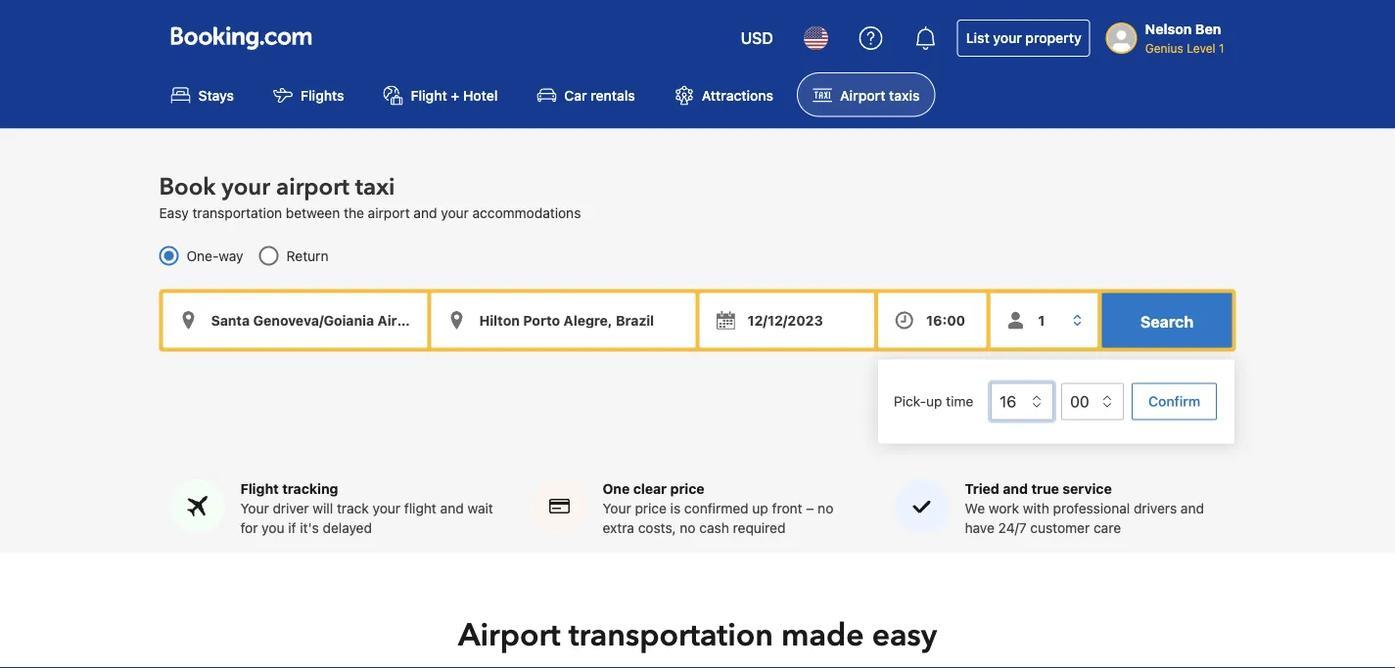 Task type: describe. For each thing, give the bounding box(es) containing it.
confirm button
[[1132, 383, 1217, 420]]

have
[[965, 520, 995, 536]]

airport for airport transportation made easy
[[458, 614, 561, 657]]

hotel
[[463, 87, 498, 103]]

flights
[[301, 87, 344, 103]]

book your airport taxi easy transportation between the airport and your accommodations
[[159, 171, 581, 221]]

your inside one clear price your price is confirmed up front – no extra costs, no cash required
[[603, 500, 631, 516]]

list
[[966, 30, 990, 46]]

taxi
[[355, 171, 395, 203]]

your right book
[[222, 171, 270, 203]]

usd
[[741, 29, 773, 47]]

professional
[[1053, 500, 1130, 516]]

customer
[[1030, 520, 1090, 536]]

car
[[564, 87, 587, 103]]

your inside flight tracking your driver will track your flight and wait for you if it's delayed
[[240, 500, 269, 516]]

1 horizontal spatial no
[[818, 500, 834, 516]]

wait
[[468, 500, 493, 516]]

tried
[[965, 481, 1000, 497]]

is
[[670, 500, 681, 516]]

12/12/2023 button
[[700, 293, 875, 348]]

and inside flight tracking your driver will track your flight and wait for you if it's delayed
[[440, 500, 464, 516]]

confirmed
[[684, 500, 749, 516]]

it's
[[300, 520, 319, 536]]

accommodations
[[472, 204, 581, 221]]

pick-
[[894, 394, 926, 410]]

driver
[[273, 500, 309, 516]]

rentals
[[591, 87, 635, 103]]

track
[[337, 500, 369, 516]]

cash
[[699, 520, 729, 536]]

flight
[[404, 500, 437, 516]]

care
[[1094, 520, 1121, 536]]

Enter destination text field
[[431, 293, 696, 348]]

and inside book your airport taxi easy transportation between the airport and your accommodations
[[414, 204, 437, 221]]

property
[[1026, 30, 1082, 46]]

with
[[1023, 500, 1049, 516]]

taxis
[[889, 87, 920, 103]]

delayed
[[323, 520, 372, 536]]

booking.com online hotel reservations image
[[171, 26, 312, 50]]

book
[[159, 171, 216, 203]]

1
[[1219, 41, 1224, 55]]

1 horizontal spatial transportation
[[569, 614, 773, 657]]

list your property link
[[957, 20, 1090, 57]]

16:00
[[926, 312, 966, 328]]

extra
[[603, 520, 634, 536]]

costs,
[[638, 520, 676, 536]]

0 horizontal spatial airport
[[276, 171, 349, 203]]

work
[[989, 500, 1019, 516]]

nelson ben genius level 1
[[1145, 21, 1224, 55]]

24/7
[[998, 520, 1027, 536]]

flight + hotel link
[[368, 72, 513, 117]]

we
[[965, 500, 985, 516]]

car rentals
[[564, 87, 635, 103]]

airport transportation made easy
[[458, 614, 937, 657]]

between
[[286, 204, 340, 221]]

clear
[[633, 481, 667, 497]]

flight for flight + hotel
[[411, 87, 447, 103]]

transportation inside book your airport taxi easy transportation between the airport and your accommodations
[[192, 204, 282, 221]]

confirm
[[1149, 393, 1201, 410]]

airport for airport taxis
[[840, 87, 886, 103]]

list your property
[[966, 30, 1082, 46]]

and up work on the right bottom
[[1003, 481, 1028, 497]]

tried and true service we work with professional drivers and have 24/7 customer care
[[965, 481, 1204, 536]]

+
[[451, 87, 459, 103]]

1 horizontal spatial price
[[670, 481, 705, 497]]



Task type: locate. For each thing, give the bounding box(es) containing it.
1 horizontal spatial your
[[603, 500, 631, 516]]

Enter pick-up location text field
[[163, 293, 427, 348]]

way
[[219, 248, 243, 264]]

1 your from the left
[[240, 500, 269, 516]]

the
[[344, 204, 364, 221]]

time
[[946, 394, 974, 410]]

0 vertical spatial price
[[670, 481, 705, 497]]

your inside flight tracking your driver will track your flight and wait for you if it's delayed
[[373, 500, 401, 516]]

airport taxis
[[840, 87, 920, 103]]

price down clear
[[635, 500, 667, 516]]

–
[[806, 500, 814, 516]]

front
[[772, 500, 802, 516]]

easy
[[872, 614, 937, 657]]

if
[[288, 520, 296, 536]]

1 vertical spatial no
[[680, 520, 696, 536]]

price up is
[[670, 481, 705, 497]]

and
[[414, 204, 437, 221], [1003, 481, 1028, 497], [440, 500, 464, 516], [1181, 500, 1204, 516]]

no right –
[[818, 500, 834, 516]]

1 horizontal spatial airport
[[840, 87, 886, 103]]

true
[[1031, 481, 1059, 497]]

usd button
[[729, 15, 785, 62]]

up up required
[[752, 500, 768, 516]]

airport
[[840, 87, 886, 103], [458, 614, 561, 657]]

your
[[240, 500, 269, 516], [603, 500, 631, 516]]

you
[[262, 520, 284, 536]]

your
[[993, 30, 1022, 46], [222, 171, 270, 203], [441, 204, 469, 221], [373, 500, 401, 516]]

flight for flight tracking your driver will track your flight and wait for you if it's delayed
[[240, 481, 279, 497]]

flights link
[[258, 72, 360, 117]]

tracking
[[282, 481, 338, 497]]

airport taxis link
[[797, 72, 935, 117]]

12/12/2023
[[748, 312, 823, 328]]

drivers
[[1134, 500, 1177, 516]]

no
[[818, 500, 834, 516], [680, 520, 696, 536]]

up left time
[[926, 394, 943, 410]]

and right drivers
[[1181, 500, 1204, 516]]

will
[[313, 500, 333, 516]]

1 vertical spatial transportation
[[569, 614, 773, 657]]

0 horizontal spatial airport
[[458, 614, 561, 657]]

your right track
[[373, 500, 401, 516]]

0 vertical spatial airport
[[840, 87, 886, 103]]

required
[[733, 520, 786, 536]]

and left wait
[[440, 500, 464, 516]]

airport
[[276, 171, 349, 203], [368, 204, 410, 221]]

0 horizontal spatial no
[[680, 520, 696, 536]]

service
[[1063, 481, 1112, 497]]

attractions link
[[659, 72, 789, 117]]

0 vertical spatial airport
[[276, 171, 349, 203]]

transportation
[[192, 204, 282, 221], [569, 614, 773, 657]]

return
[[286, 248, 329, 264]]

1 vertical spatial flight
[[240, 481, 279, 497]]

0 horizontal spatial your
[[240, 500, 269, 516]]

your up for
[[240, 500, 269, 516]]

nelson
[[1145, 21, 1192, 37]]

one
[[603, 481, 630, 497]]

stays link
[[155, 72, 250, 117]]

one-way
[[187, 248, 243, 264]]

1 horizontal spatial up
[[926, 394, 943, 410]]

your right the list
[[993, 30, 1022, 46]]

price
[[670, 481, 705, 497], [635, 500, 667, 516]]

one clear price your price is confirmed up front – no extra costs, no cash required
[[603, 481, 834, 536]]

your left accommodations
[[441, 204, 469, 221]]

level
[[1187, 41, 1216, 55]]

1 horizontal spatial airport
[[368, 204, 410, 221]]

pick-up time
[[894, 394, 974, 410]]

made
[[781, 614, 864, 657]]

your down one
[[603, 500, 631, 516]]

and right the at the top left of the page
[[414, 204, 437, 221]]

1 vertical spatial up
[[752, 500, 768, 516]]

1 vertical spatial airport
[[458, 614, 561, 657]]

flight
[[411, 87, 447, 103], [240, 481, 279, 497]]

ben
[[1195, 21, 1221, 37]]

0 horizontal spatial flight
[[240, 481, 279, 497]]

16:00 button
[[878, 293, 986, 348]]

search button
[[1102, 293, 1232, 348]]

airport down taxi at the left
[[368, 204, 410, 221]]

0 vertical spatial up
[[926, 394, 943, 410]]

flight left +
[[411, 87, 447, 103]]

easy
[[159, 204, 189, 221]]

up
[[926, 394, 943, 410], [752, 500, 768, 516]]

stays
[[198, 87, 234, 103]]

one-
[[187, 248, 219, 264]]

search
[[1141, 312, 1194, 331]]

0 horizontal spatial transportation
[[192, 204, 282, 221]]

airport up between
[[276, 171, 349, 203]]

attractions
[[702, 87, 774, 103]]

0 vertical spatial no
[[818, 500, 834, 516]]

0 horizontal spatial up
[[752, 500, 768, 516]]

flight tracking your driver will track your flight and wait for you if it's delayed
[[240, 481, 493, 536]]

1 horizontal spatial flight
[[411, 87, 447, 103]]

1 vertical spatial airport
[[368, 204, 410, 221]]

0 vertical spatial flight
[[411, 87, 447, 103]]

0 vertical spatial transportation
[[192, 204, 282, 221]]

genius
[[1145, 41, 1184, 55]]

flight + hotel
[[411, 87, 498, 103]]

no down is
[[680, 520, 696, 536]]

car rentals link
[[521, 72, 651, 117]]

2 your from the left
[[603, 500, 631, 516]]

1 vertical spatial price
[[635, 500, 667, 516]]

for
[[240, 520, 258, 536]]

0 horizontal spatial price
[[635, 500, 667, 516]]

up inside one clear price your price is confirmed up front – no extra costs, no cash required
[[752, 500, 768, 516]]

flight up driver
[[240, 481, 279, 497]]

flight inside flight tracking your driver will track your flight and wait for you if it's delayed
[[240, 481, 279, 497]]



Task type: vqa. For each thing, say whether or not it's contained in the screenshot.
confirmed
yes



